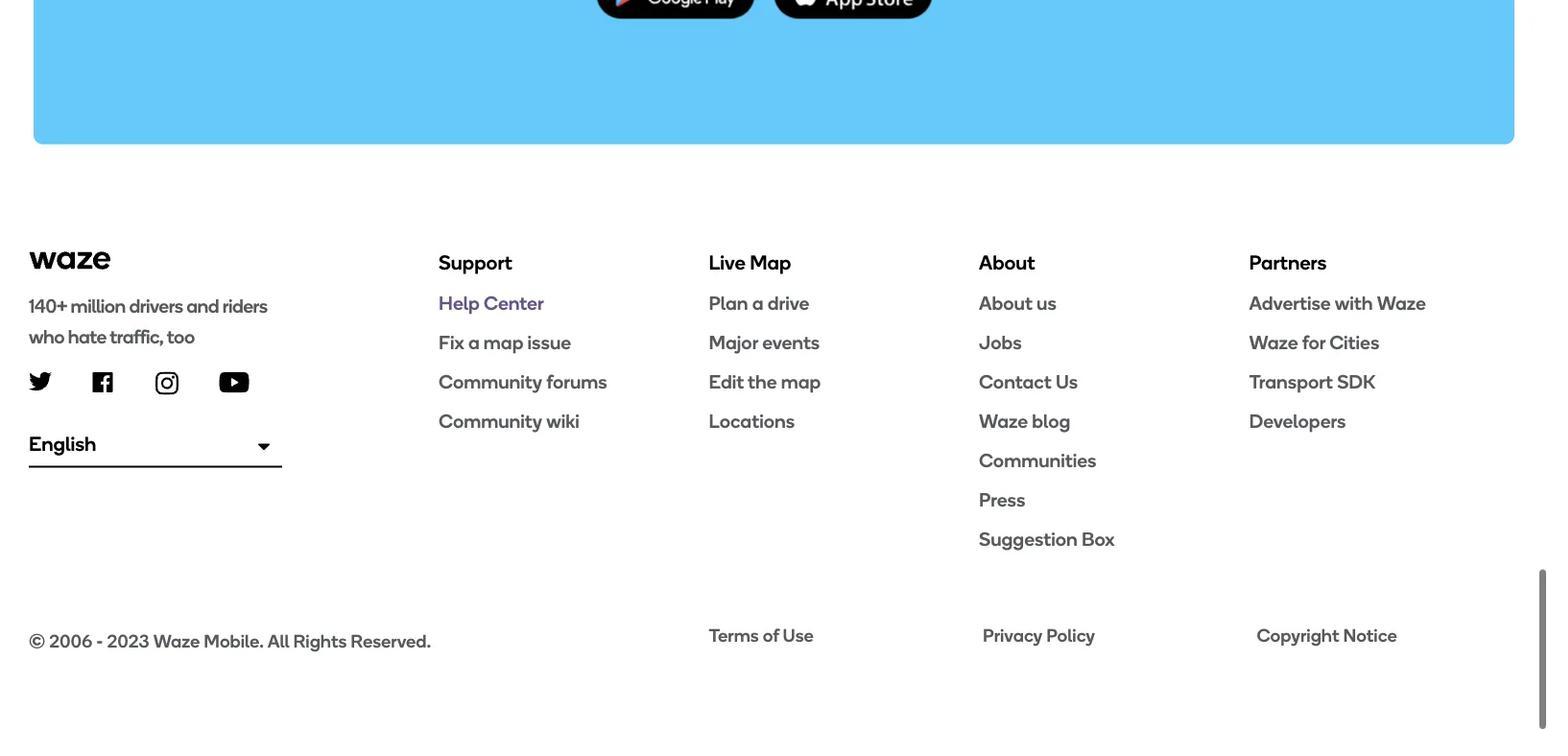 Task type: locate. For each thing, give the bounding box(es) containing it.
edit the map link
[[709, 370, 979, 395]]

english link
[[29, 423, 282, 469]]

for
[[1303, 332, 1326, 355]]

community forums link
[[439, 370, 709, 395]]

1 horizontal spatial map
[[781, 371, 821, 394]]

community down community forums
[[439, 410, 542, 433]]

contact us link
[[979, 370, 1250, 395]]

copyright notice link
[[1257, 624, 1520, 648]]

1 vertical spatial map
[[781, 371, 821, 394]]

map down "center" in the top of the page
[[484, 332, 524, 355]]

waze down contact
[[979, 410, 1028, 433]]

about
[[979, 251, 1036, 276], [979, 292, 1033, 315]]

reserved.
[[351, 631, 431, 653]]

edit
[[709, 371, 744, 394]]

2 community from the top
[[439, 410, 542, 433]]

map for the
[[781, 371, 821, 394]]

help
[[439, 292, 480, 315]]

community for community wiki
[[439, 410, 542, 433]]

140+ million drivers and riders who hate traffic, too
[[29, 295, 267, 349]]

1 vertical spatial a
[[468, 332, 480, 355]]

map
[[484, 332, 524, 355], [781, 371, 821, 394]]

terms of use link
[[709, 624, 972, 648]]

map
[[750, 251, 791, 276]]

issue
[[528, 332, 571, 355]]

0 vertical spatial community
[[439, 371, 542, 394]]

a for plan
[[752, 292, 764, 315]]

live
[[709, 251, 746, 276]]

0 horizontal spatial a
[[468, 332, 480, 355]]

press link
[[979, 488, 1250, 513]]

forums
[[546, 371, 607, 394]]

0 vertical spatial a
[[752, 292, 764, 315]]

privacy
[[983, 625, 1043, 647]]

of
[[763, 625, 779, 647]]

1 vertical spatial community
[[439, 410, 542, 433]]

sdk
[[1338, 371, 1376, 394]]

fix a map issue link
[[439, 331, 709, 356]]

waze left the for
[[1250, 332, 1299, 355]]

community forums
[[439, 371, 607, 394]]

all
[[268, 631, 290, 653]]

waze up waze for cities link
[[1377, 292, 1426, 315]]

a right plan
[[752, 292, 764, 315]]

0 vertical spatial map
[[484, 332, 524, 355]]

cities
[[1330, 332, 1380, 355]]

suggestion
[[979, 528, 1078, 551]]

help center
[[439, 292, 544, 315]]

locations
[[709, 410, 795, 433]]

twitter image
[[29, 373, 52, 392]]

waze for cities
[[1250, 332, 1380, 355]]

about up jobs
[[979, 292, 1033, 315]]

events
[[762, 332, 820, 355]]

a right fix
[[468, 332, 480, 355]]

with
[[1335, 292, 1373, 315]]

community wiki
[[439, 410, 580, 433]]

map for a
[[484, 332, 524, 355]]

partners
[[1250, 251, 1327, 276]]

youtube image
[[219, 373, 250, 394]]

policy
[[1047, 625, 1095, 647]]

0 horizontal spatial map
[[484, 332, 524, 355]]

1 vertical spatial about
[[979, 292, 1033, 315]]

wiki
[[546, 410, 580, 433]]

1 community from the top
[[439, 371, 542, 394]]

1 horizontal spatial a
[[752, 292, 764, 315]]

blog
[[1032, 410, 1071, 433]]

waze
[[1377, 292, 1426, 315], [1250, 332, 1299, 355], [979, 410, 1028, 433], [153, 631, 200, 653]]

2 about from the top
[[979, 292, 1033, 315]]

transport sdk
[[1250, 371, 1376, 394]]

community down fix a map issue
[[439, 371, 542, 394]]

hate
[[68, 326, 106, 349]]

community
[[439, 371, 542, 394], [439, 410, 542, 433]]

and
[[187, 295, 219, 318]]

a for fix
[[468, 332, 480, 355]]

1 about from the top
[[979, 251, 1036, 276]]

contact
[[979, 371, 1052, 394]]

a
[[752, 292, 764, 315], [468, 332, 480, 355]]

140+
[[29, 295, 67, 318]]

map right the the
[[781, 371, 821, 394]]

2006
[[49, 631, 93, 653]]

about up about us
[[979, 251, 1036, 276]]

twitter link
[[29, 373, 52, 392]]

0 vertical spatial about
[[979, 251, 1036, 276]]

major
[[709, 332, 758, 355]]



Task type: describe. For each thing, give the bounding box(es) containing it.
press
[[979, 489, 1026, 512]]

the
[[748, 371, 777, 394]]

us
[[1037, 292, 1057, 315]]

box
[[1082, 528, 1115, 551]]

youtube link
[[219, 373, 250, 394]]

communities link
[[979, 449, 1250, 474]]

{{ data.sidebar.logolink.text }} image
[[29, 251, 111, 272]]

contact us
[[979, 371, 1078, 394]]

drive
[[768, 292, 810, 315]]

use
[[783, 625, 814, 647]]

instagram link
[[156, 373, 179, 396]]

suggestion box link
[[979, 527, 1250, 552]]

jobs
[[979, 332, 1022, 355]]

about for about
[[979, 251, 1036, 276]]

privacy policy
[[983, 625, 1095, 647]]

drivers
[[129, 295, 183, 318]]

about us
[[979, 292, 1057, 315]]

notice
[[1344, 625, 1398, 647]]

us
[[1056, 371, 1078, 394]]

advertise with waze
[[1250, 292, 1426, 315]]

caret down image
[[258, 437, 270, 458]]

facebook image
[[92, 373, 113, 394]]

waze inside "link"
[[1377, 292, 1426, 315]]

about us link
[[979, 291, 1250, 316]]

privacy policy link
[[983, 624, 1246, 648]]

©
[[29, 631, 45, 653]]

-
[[96, 631, 103, 653]]

communities
[[979, 450, 1097, 473]]

advertise
[[1250, 292, 1331, 315]]

© 2006 - 2023 waze mobile. all rights reserved.
[[29, 631, 431, 653]]

waze blog
[[979, 410, 1071, 433]]

million
[[71, 295, 126, 318]]

2023
[[107, 631, 150, 653]]

support
[[439, 251, 513, 276]]

traffic,
[[110, 326, 164, 349]]

plan a drive link
[[709, 291, 979, 316]]

rights
[[293, 631, 347, 653]]

too
[[167, 326, 195, 349]]

waze for cities link
[[1250, 331, 1520, 356]]

suggestion box
[[979, 528, 1115, 551]]

mobile.
[[204, 631, 264, 653]]

jobs link
[[979, 331, 1250, 356]]

copyright
[[1257, 625, 1340, 647]]

locations link
[[709, 409, 979, 434]]

transport sdk link
[[1250, 370, 1520, 395]]

major events link
[[709, 331, 979, 356]]

fix a map issue
[[439, 332, 571, 355]]

instagram image
[[156, 373, 179, 396]]

community wiki link
[[439, 409, 709, 434]]

copyright notice
[[1257, 625, 1398, 647]]

terms
[[709, 625, 759, 647]]

facebook link
[[92, 373, 113, 394]]

plan
[[709, 292, 748, 315]]

advertise with waze link
[[1250, 291, 1520, 316]]

live map
[[709, 251, 791, 276]]

waze right the 2023
[[153, 631, 200, 653]]

plan a drive
[[709, 292, 810, 315]]

english
[[29, 433, 96, 457]]

center
[[484, 292, 544, 315]]

about for about us
[[979, 292, 1033, 315]]

who
[[29, 326, 64, 349]]

help center link
[[439, 291, 709, 316]]

developers link
[[1250, 409, 1520, 434]]

fix
[[439, 332, 464, 355]]

developers
[[1250, 410, 1346, 433]]

riders
[[223, 295, 267, 318]]

transport
[[1250, 371, 1334, 394]]

edit the map
[[709, 371, 821, 394]]

community for community forums
[[439, 371, 542, 394]]

terms of use
[[709, 625, 814, 647]]

major events
[[709, 332, 820, 355]]

waze blog link
[[979, 409, 1250, 434]]



Task type: vqa. For each thing, say whether or not it's contained in the screenshot.
"Waze for Cities" link
yes



